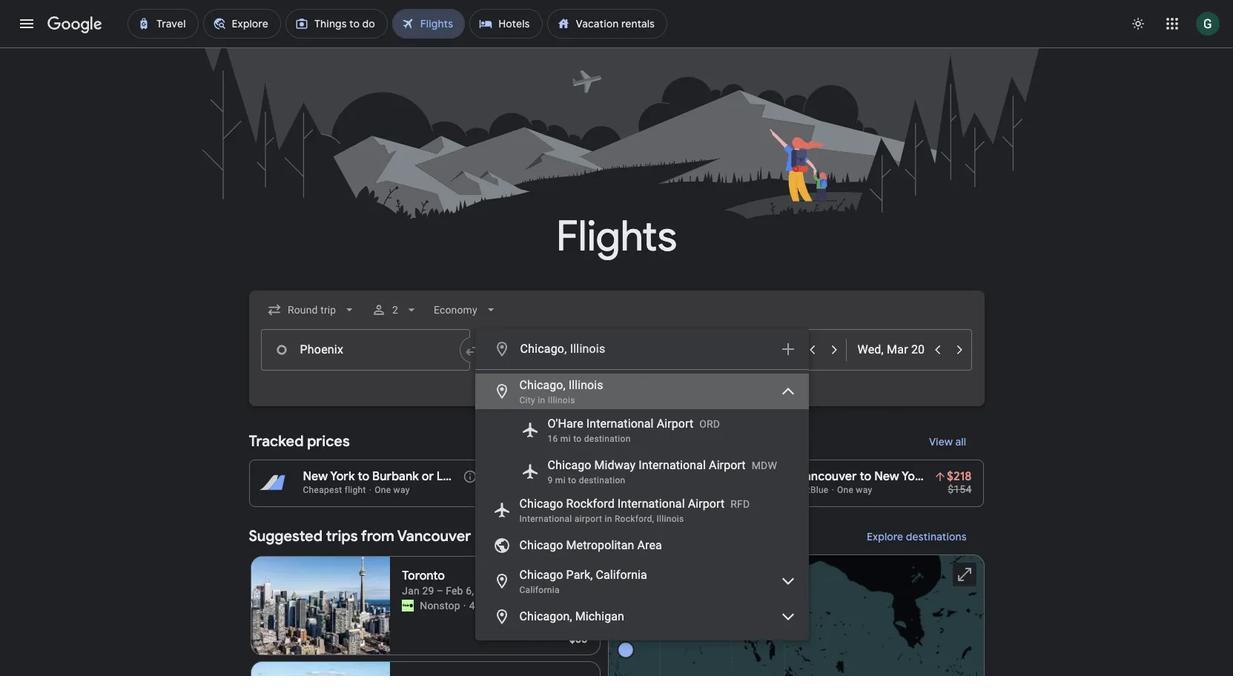 Task type: locate. For each thing, give the bounding box(es) containing it.
one way down vancouver to new york
[[837, 485, 872, 495]]

city
[[519, 395, 535, 406]]

chicago up chicago park, california california
[[519, 538, 563, 552]]

los
[[437, 469, 456, 484], [666, 469, 685, 484]]

o'hare international airport (ord) option
[[475, 409, 809, 451]]

toggle nearby airports for chicago park, california image
[[779, 572, 797, 590]]

destination down midway
[[579, 475, 626, 486]]

ord
[[699, 418, 720, 430]]

0 vertical spatial destination
[[584, 434, 631, 444]]

list box inside flight search box
[[475, 370, 809, 641]]

explore destinations
[[867, 530, 967, 544]]

1 horizontal spatial york
[[902, 469, 926, 484]]

1 horizontal spatial burbank
[[601, 469, 648, 484]]

airport left ord
[[657, 417, 693, 431]]

3 way from the left
[[856, 485, 872, 495]]

chicago inside chicago midway international airport mdw 9 mi to destination
[[548, 458, 591, 472]]

0 vertical spatial mi
[[560, 434, 571, 444]]

burbank
[[372, 469, 419, 484], [601, 469, 648, 484]]

explore inside flight search box
[[609, 398, 645, 412]]

0 horizontal spatial cheapest flight
[[303, 485, 366, 495]]

chicago metropolitan area option
[[475, 528, 809, 564]]

airport down 837 us dollars text box
[[688, 497, 725, 511]]

flight
[[345, 485, 366, 495], [592, 485, 613, 495]]

16
[[548, 434, 558, 444]]

1 horizontal spatial new
[[874, 469, 899, 484]]

vancouver to new york
[[797, 469, 926, 484]]

3 one way from the left
[[837, 485, 872, 495]]

explore
[[609, 398, 645, 412], [867, 530, 903, 544]]

1 horizontal spatial los
[[666, 469, 685, 484]]

chicagon,
[[519, 610, 572, 624]]

2 one from the left
[[622, 485, 638, 495]]

2 flight from the left
[[592, 485, 613, 495]]

1 vertical spatial explore
[[867, 530, 903, 544]]

29 – feb
[[422, 585, 463, 597]]

‌,
[[564, 342, 567, 356]]

angeles left 9
[[458, 469, 503, 484]]

cheapest flight for to
[[550, 485, 613, 495]]

explore for explore destinations
[[867, 530, 903, 544]]

1 vertical spatial california
[[519, 585, 560, 595]]

cheapest for miami
[[550, 485, 589, 495]]

cheapest flight up trips
[[303, 485, 366, 495]]

one way
[[375, 485, 410, 495], [622, 485, 657, 495], [837, 485, 872, 495]]

airport inside chicago rockford international airport rfd international airport in rockford, illinois
[[688, 497, 725, 511]]

2 button
[[365, 292, 425, 328]]

 image
[[463, 598, 466, 613]]

None field
[[261, 297, 362, 323], [428, 297, 504, 323], [261, 297, 362, 323], [428, 297, 504, 323]]

2 or from the left
[[651, 469, 663, 484]]

california
[[596, 568, 647, 582], [519, 585, 560, 595]]

1 vertical spatial airport
[[709, 458, 746, 472]]

chicago rockford international airport (rfd) option
[[475, 492, 809, 528]]

0 vertical spatial california
[[596, 568, 647, 582]]

toggle nearby airports for chicago, illinois image
[[779, 383, 797, 400]]

1 one from the left
[[375, 485, 391, 495]]

chicago inside chicago metropolitan area option
[[519, 538, 563, 552]]

1 horizontal spatial cheapest
[[550, 485, 589, 495]]

cheapest down miami
[[550, 485, 589, 495]]

1 vertical spatial vancouver
[[397, 527, 471, 546]]

0 horizontal spatial los
[[437, 469, 456, 484]]

1 horizontal spatial one
[[622, 485, 638, 495]]

cheapest flight for york
[[303, 485, 366, 495]]

0 vertical spatial airport
[[657, 417, 693, 431]]

1 horizontal spatial explore
[[867, 530, 903, 544]]

mi right 9
[[555, 475, 566, 486]]

or
[[422, 469, 434, 484], [651, 469, 663, 484]]

0 horizontal spatial way
[[393, 485, 410, 495]]

$837
[[698, 469, 725, 484]]

1 vertical spatial in
[[605, 514, 612, 524]]

flight for to
[[345, 485, 366, 495]]

2 horizontal spatial one
[[837, 485, 854, 495]]

illinois right ‌,
[[570, 342, 605, 356]]

one way down miami to burbank or los angeles
[[622, 485, 657, 495]]

way for miami to burbank or los angeles
[[641, 485, 657, 495]]

1 horizontal spatial way
[[641, 485, 657, 495]]

None text field
[[261, 329, 470, 371]]

airport inside chicago midway international airport mdw 9 mi to destination
[[709, 458, 746, 472]]

1 los from the left
[[437, 469, 456, 484]]

list box
[[475, 370, 809, 641]]

or up chicago rockford international airport (rfd) option
[[651, 469, 663, 484]]

in right "city"
[[538, 395, 545, 406]]

cheapest for new
[[303, 485, 342, 495]]

2 burbank from the left
[[601, 469, 648, 484]]

chicago midway international airport (mdw) option
[[475, 451, 809, 492]]

illinois up area
[[657, 514, 684, 524]]

2024
[[477, 585, 501, 597]]

chicago up 9
[[548, 458, 591, 472]]

chicago for chicago metropolitan area
[[519, 538, 563, 552]]

los left 837 us dollars text box
[[666, 469, 685, 484]]

2 vertical spatial airport
[[688, 497, 725, 511]]

airport
[[575, 514, 602, 524]]

vancouver up toronto
[[397, 527, 471, 546]]

2 horizontal spatial one way
[[837, 485, 872, 495]]

toronto jan 29 – feb 6, 2024
[[402, 569, 501, 597]]

destination up midway
[[584, 434, 631, 444]]

1 horizontal spatial or
[[651, 469, 663, 484]]

2
[[392, 304, 398, 316]]

international inside chicago midway international airport mdw 9 mi to destination
[[639, 458, 706, 472]]

0 horizontal spatial vancouver
[[397, 527, 471, 546]]

0 horizontal spatial burbank
[[372, 469, 419, 484]]

chicago down 9
[[519, 497, 563, 511]]

los left more info image
[[437, 469, 456, 484]]

more info image
[[463, 469, 477, 484]]

destination, select multiple airports image
[[779, 340, 797, 358]]

illinois inside chicago rockford international airport rfd international airport in rockford, illinois
[[657, 514, 684, 524]]

jan
[[402, 585, 420, 597]]

chicago for chicago rockford international airport rfd international airport in rockford, illinois
[[519, 497, 563, 511]]

york left $218
[[902, 469, 926, 484]]

one down vancouver to new york
[[837, 485, 854, 495]]

1 angeles from the left
[[458, 469, 503, 484]]

one down miami to burbank or los angeles
[[622, 485, 638, 495]]

destination
[[584, 434, 631, 444], [579, 475, 626, 486]]

airport
[[657, 417, 693, 431], [709, 458, 746, 472], [688, 497, 725, 511]]

list box containing chicago, illinois
[[475, 370, 809, 641]]

0 horizontal spatial flight
[[345, 485, 366, 495]]

suggested trips from vancouver region
[[249, 519, 984, 676]]

rockford
[[566, 497, 615, 511]]

explore left destinations
[[867, 530, 903, 544]]

0 horizontal spatial one
[[375, 485, 391, 495]]

0 horizontal spatial one way
[[375, 485, 410, 495]]

to inside o'hare international airport ord 16 mi to destination
[[573, 434, 582, 444]]

angeles
[[458, 469, 503, 484], [687, 469, 732, 484]]

chicago rockford international airport rfd international airport in rockford, illinois
[[519, 497, 750, 524]]

to inside chicago midway international airport mdw 9 mi to destination
[[568, 475, 576, 486]]

0 horizontal spatial explore
[[609, 398, 645, 412]]

1 cheapest flight from the left
[[303, 485, 366, 495]]

flight up suggested trips from vancouver
[[345, 485, 366, 495]]

1 horizontal spatial vancouver
[[797, 469, 857, 484]]

rockford,
[[615, 514, 654, 524]]

suggested trips from vancouver
[[249, 527, 471, 546]]

one for vancouver to new york
[[837, 485, 854, 495]]

1 horizontal spatial angeles
[[687, 469, 732, 484]]

0 vertical spatial in
[[538, 395, 545, 406]]

0 horizontal spatial or
[[422, 469, 434, 484]]

0 vertical spatial vancouver
[[797, 469, 857, 484]]

illinois
[[570, 342, 605, 356], [569, 378, 603, 392], [548, 395, 575, 406], [657, 514, 684, 524]]

toggle nearby airports for chicagon, michigan image
[[779, 608, 797, 626]]

airport left mdw on the bottom of the page
[[709, 458, 746, 472]]

one
[[375, 485, 391, 495], [622, 485, 638, 495], [837, 485, 854, 495]]

2 los from the left
[[666, 469, 685, 484]]

way down vancouver to new york
[[856, 485, 872, 495]]

cheapest
[[303, 485, 342, 495], [550, 485, 589, 495]]

york down 'prices'
[[330, 469, 355, 484]]

0 horizontal spatial new
[[303, 469, 328, 484]]

1 vertical spatial mi
[[555, 475, 566, 486]]

to
[[573, 434, 582, 444], [358, 469, 369, 484], [587, 469, 598, 484], [860, 469, 872, 484], [568, 475, 576, 486]]

2 cheapest from the left
[[550, 485, 589, 495]]

$86
[[570, 633, 588, 646]]

jetblue
[[797, 485, 829, 495]]

1 horizontal spatial in
[[605, 514, 612, 524]]

mi
[[560, 434, 571, 444], [555, 475, 566, 486]]

way down miami to burbank or los angeles
[[641, 485, 657, 495]]

airport for chicago rockford international airport
[[688, 497, 725, 511]]

1 york from the left
[[330, 469, 355, 484]]

4 hr 35 min
[[469, 600, 523, 612]]

1 burbank from the left
[[372, 469, 419, 484]]

Flight search field
[[237, 291, 996, 641]]

chicago
[[548, 458, 591, 472], [519, 497, 563, 511], [519, 538, 563, 552], [519, 568, 563, 582]]

chicago, illinois option
[[475, 374, 809, 409]]

explore up o'hare international airport ord 16 mi to destination
[[609, 398, 645, 412]]

new up explore destinations
[[874, 469, 899, 484]]

way
[[393, 485, 410, 495], [641, 485, 657, 495], [856, 485, 872, 495]]

destination inside chicago midway international airport mdw 9 mi to destination
[[579, 475, 626, 486]]

cheapest flight up rockford
[[550, 485, 613, 495]]

illinois down ‌, illinois
[[569, 378, 603, 392]]

2 cheapest flight from the left
[[550, 485, 613, 495]]

view all
[[929, 435, 967, 449]]

in
[[538, 395, 545, 406], [605, 514, 612, 524]]

chicago left park,
[[519, 568, 563, 582]]

explore inside suggested trips from vancouver region
[[867, 530, 903, 544]]

1 flight from the left
[[345, 485, 366, 495]]

tracked
[[249, 432, 304, 451]]

york
[[330, 469, 355, 484], [902, 469, 926, 484]]

international
[[586, 417, 654, 431], [639, 458, 706, 472], [618, 497, 685, 511], [519, 514, 572, 524]]

one way down new york to burbank or los angeles
[[375, 485, 410, 495]]

cheapest down 'prices'
[[303, 485, 342, 495]]

mi right 16
[[560, 434, 571, 444]]

vancouver
[[797, 469, 857, 484], [397, 527, 471, 546]]

chicago inside chicago park, california california
[[519, 568, 563, 582]]

1 horizontal spatial one way
[[622, 485, 657, 495]]

0 vertical spatial explore
[[609, 398, 645, 412]]

or left more info image
[[422, 469, 434, 484]]

0 horizontal spatial cheapest
[[303, 485, 342, 495]]

1 vertical spatial destination
[[579, 475, 626, 486]]

o'hare
[[548, 417, 583, 431]]

0 horizontal spatial in
[[538, 395, 545, 406]]

california down chicago metropolitan area option
[[596, 568, 647, 582]]

1 cheapest from the left
[[303, 485, 342, 495]]

change appearance image
[[1120, 6, 1156, 42]]

park,
[[566, 568, 593, 582]]

chicago inside chicago rockford international airport rfd international airport in rockford, illinois
[[519, 497, 563, 511]]

0 horizontal spatial york
[[330, 469, 355, 484]]

mi inside o'hare international airport ord 16 mi to destination
[[560, 434, 571, 444]]

1 horizontal spatial cheapest flight
[[550, 485, 613, 495]]

flight up rockford
[[592, 485, 613, 495]]

1 horizontal spatial flight
[[592, 485, 613, 495]]

 image
[[369, 485, 372, 495]]

angeles up rfd
[[687, 469, 732, 484]]

way down new york to burbank or los angeles
[[393, 485, 410, 495]]

new down 'prices'
[[303, 469, 328, 484]]

in right airport
[[605, 514, 612, 524]]

toronto
[[402, 569, 445, 584]]

explore for explore
[[609, 398, 645, 412]]

airport for chicago midway international airport
[[709, 458, 746, 472]]

cheapest flight
[[303, 485, 366, 495], [550, 485, 613, 495]]

chicagon, michigan option
[[475, 599, 809, 635]]

one way for vancouver to new york
[[837, 485, 872, 495]]

new
[[303, 469, 328, 484], [874, 469, 899, 484]]

0 horizontal spatial angeles
[[458, 469, 503, 484]]

2 way from the left
[[641, 485, 657, 495]]

2 one way from the left
[[622, 485, 657, 495]]

chicago, illinois city in illinois
[[519, 378, 603, 406]]

 image inside tracked prices region
[[369, 485, 372, 495]]

3 one from the left
[[837, 485, 854, 495]]

1 one way from the left
[[375, 485, 410, 495]]

mi inside chicago midway international airport mdw 9 mi to destination
[[555, 475, 566, 486]]

from
[[361, 527, 394, 546]]

Departure text field
[[732, 330, 800, 370]]

california up the chicagon, on the bottom left
[[519, 585, 560, 595]]

2 horizontal spatial way
[[856, 485, 872, 495]]

2 new from the left
[[874, 469, 899, 484]]

one down new york to burbank or los angeles
[[375, 485, 391, 495]]

vancouver up the jetblue
[[797, 469, 857, 484]]

chicago for chicago midway international airport mdw 9 mi to destination
[[548, 458, 591, 472]]



Task type: describe. For each thing, give the bounding box(es) containing it.
1 new from the left
[[303, 469, 328, 484]]

michigan
[[575, 610, 624, 624]]

tracked prices
[[249, 432, 350, 451]]

o'hare international airport ord 16 mi to destination
[[548, 417, 720, 444]]

837 US dollars text field
[[698, 469, 725, 484]]

miami to burbank or los angeles
[[550, 469, 732, 484]]

6,
[[466, 585, 474, 597]]

all
[[956, 435, 967, 449]]

vancouver inside region
[[397, 527, 471, 546]]

9
[[548, 475, 553, 486]]

1 way from the left
[[393, 485, 410, 495]]

chicago metropolitan area
[[519, 538, 662, 552]]

35
[[490, 600, 502, 612]]

main menu image
[[18, 15, 36, 33]]

destination inside o'hare international airport ord 16 mi to destination
[[584, 434, 631, 444]]

‌, illinois
[[564, 342, 605, 356]]

chicago park, california option
[[475, 564, 809, 599]]

prices
[[307, 432, 350, 451]]

154 US dollars text field
[[948, 483, 972, 495]]

flight for burbank
[[592, 485, 613, 495]]

$218
[[947, 469, 972, 484]]

Where else? text field
[[519, 331, 770, 367]]

$154
[[948, 483, 972, 495]]

chicago park, california california
[[519, 568, 647, 595]]

explore button
[[576, 390, 657, 420]]

view
[[929, 435, 953, 449]]

airport inside o'hare international airport ord 16 mi to destination
[[657, 417, 693, 431]]

vancouver inside tracked prices region
[[797, 469, 857, 484]]

chicago,
[[519, 378, 566, 392]]

Return text field
[[858, 330, 926, 370]]

rfd
[[731, 498, 750, 510]]

tracked prices region
[[249, 424, 984, 507]]

enter your destination dialog
[[475, 328, 809, 641]]

one way for miami to burbank or los angeles
[[622, 485, 657, 495]]

chicago midway international airport mdw 9 mi to destination
[[548, 458, 777, 486]]

2 angeles from the left
[[687, 469, 732, 484]]

nonstop
[[420, 600, 460, 612]]

one for miami to burbank or los angeles
[[622, 485, 638, 495]]

hr
[[478, 600, 487, 612]]

min
[[505, 600, 523, 612]]

midway
[[594, 458, 636, 472]]

86 US dollars text field
[[570, 633, 588, 646]]

1 horizontal spatial california
[[596, 568, 647, 582]]

in inside chicago, illinois city in illinois
[[538, 395, 545, 406]]

international inside o'hare international airport ord 16 mi to destination
[[586, 417, 654, 431]]

chicago for chicago park, california california
[[519, 568, 563, 582]]

2 york from the left
[[902, 469, 926, 484]]

flair airlines image
[[402, 600, 414, 612]]

 image inside suggested trips from vancouver region
[[463, 598, 466, 613]]

explore destinations button
[[849, 519, 984, 555]]

More info text field
[[463, 469, 477, 488]]

in inside chicago rockford international airport rfd international airport in rockford, illinois
[[605, 514, 612, 524]]

trips
[[326, 527, 358, 546]]

new york to burbank or los angeles
[[303, 469, 503, 484]]

1 or from the left
[[422, 469, 434, 484]]

4
[[469, 600, 475, 612]]

illinois up o'hare
[[548, 395, 575, 406]]

miami
[[550, 469, 584, 484]]

metropolitan
[[566, 538, 634, 552]]

destinations
[[906, 530, 967, 544]]

218 US dollars text field
[[947, 469, 972, 484]]

flights
[[556, 211, 677, 263]]

area
[[637, 538, 662, 552]]

0 horizontal spatial california
[[519, 585, 560, 595]]

chicagon, michigan
[[519, 610, 624, 624]]

suggested
[[249, 527, 323, 546]]

mdw
[[752, 460, 777, 472]]

way for vancouver to new york
[[856, 485, 872, 495]]



Task type: vqa. For each thing, say whether or not it's contained in the screenshot.
the 'One' to the middle
yes



